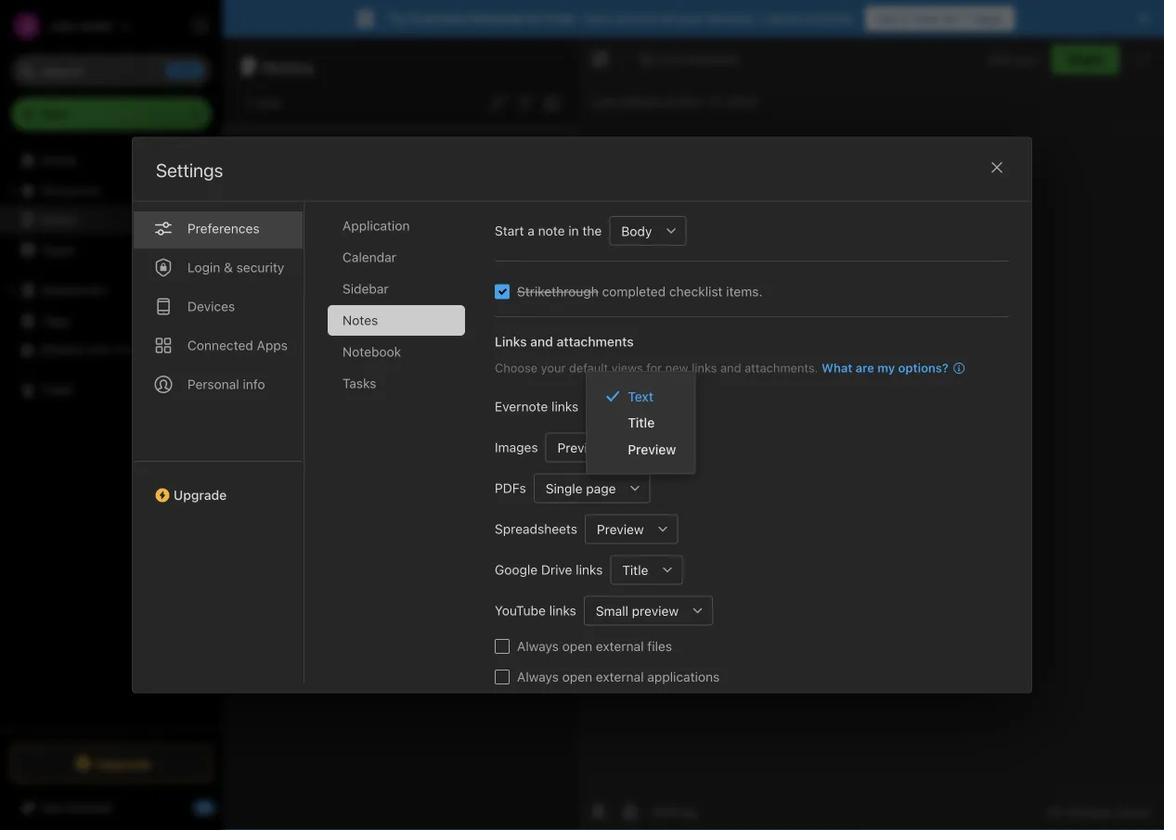 Task type: describe. For each thing, give the bounding box(es) containing it.
Always open external files checkbox
[[495, 639, 510, 654]]

title button
[[610, 555, 653, 585]]

1
[[245, 95, 251, 110]]

all changes saved
[[1048, 805, 1149, 819]]

get it free for 7 days button
[[865, 6, 1015, 31]]

login
[[188, 259, 220, 275]]

preferences
[[188, 221, 260, 236]]

0 vertical spatial preview button
[[546, 433, 609, 462]]

preview
[[632, 603, 679, 619]]

all
[[660, 11, 674, 26]]

new
[[41, 106, 68, 122]]

links right the 'new'
[[692, 361, 717, 375]]

changes
[[1065, 805, 1113, 819]]

always for always open external files
[[517, 639, 559, 654]]

days
[[974, 11, 1004, 26]]

connected
[[188, 337, 253, 353]]

upgrade for topmost upgrade popup button
[[174, 487, 227, 503]]

calendar
[[343, 249, 396, 265]]

views
[[612, 361, 643, 375]]

try
[[388, 11, 408, 26]]

application
[[343, 218, 410, 233]]

the
[[582, 223, 602, 238]]

tree containing home
[[0, 146, 223, 729]]

Choose default view option for Images field
[[546, 433, 639, 462]]

expand note image
[[590, 48, 612, 71]]

notebooks
[[42, 283, 107, 298]]

open for always open external applications
[[562, 669, 592, 685]]

title inside button
[[622, 562, 648, 578]]

login & security
[[188, 259, 284, 275]]

single page button
[[534, 473, 621, 503]]

in
[[568, 223, 579, 238]]

tasks button
[[0, 235, 222, 265]]

2023
[[726, 94, 758, 110]]

what are my options?
[[822, 361, 949, 375]]

default
[[569, 361, 608, 375]]

a few minutes ago button
[[223, 126, 576, 238]]

1 horizontal spatial for
[[646, 361, 662, 375]]

text inside button
[[598, 399, 623, 414]]

drive
[[541, 562, 572, 577]]

body button
[[609, 216, 657, 246]]

few
[[256, 202, 275, 215]]

upgrade for upgrade popup button to the bottom
[[96, 756, 151, 772]]

ago
[[323, 202, 342, 215]]

&
[[224, 259, 233, 275]]

expand notebooks image
[[5, 283, 19, 298]]

a inside button
[[247, 202, 253, 215]]

home
[[41, 153, 76, 168]]

first notebook button
[[633, 46, 746, 72]]

tags
[[42, 313, 70, 328]]

Start a new note in the body or title. field
[[609, 216, 686, 246]]

close image
[[986, 156, 1008, 179]]

it
[[902, 11, 911, 26]]

share
[[1068, 52, 1104, 67]]

notebook inside button
[[684, 52, 739, 66]]

choose
[[495, 361, 538, 375]]

google drive links
[[495, 562, 603, 577]]

page
[[586, 481, 616, 496]]

minutes
[[278, 202, 320, 215]]

trash
[[41, 383, 74, 398]]

last
[[591, 94, 617, 110]]

0 vertical spatial evernote
[[411, 11, 466, 26]]

1 vertical spatial note
[[538, 223, 565, 238]]

external for applications
[[596, 669, 644, 685]]

shared
[[41, 342, 83, 357]]

get it free for 7 days
[[877, 11, 1004, 26]]

for for free:
[[526, 11, 543, 26]]

last edited on nov 17, 2023
[[591, 94, 758, 110]]

add tag image
[[619, 801, 642, 824]]

links and attachments
[[495, 334, 634, 349]]

notes inside tree
[[41, 212, 76, 227]]

completed
[[602, 284, 666, 299]]

links right drive
[[576, 562, 603, 577]]

Search text field
[[24, 54, 199, 87]]

small
[[596, 603, 628, 619]]

sidebar tab
[[328, 273, 465, 304]]

devices
[[188, 298, 235, 314]]

you
[[1017, 52, 1037, 66]]

on
[[662, 94, 677, 110]]

1 horizontal spatial a
[[528, 223, 535, 238]]

are
[[856, 361, 874, 375]]

small preview button
[[584, 596, 683, 626]]

cancel
[[760, 11, 802, 26]]

0 vertical spatial upgrade button
[[133, 461, 304, 510]]

Select303 checkbox
[[495, 284, 510, 299]]

1 horizontal spatial your
[[677, 11, 704, 26]]

home link
[[0, 146, 223, 175]]

pdfs
[[495, 480, 526, 496]]

for for 7
[[942, 11, 960, 26]]

free:
[[547, 11, 578, 26]]

Always open external applications checkbox
[[495, 670, 510, 685]]

Choose default view option for Evernote links field
[[586, 392, 658, 422]]

text link
[[587, 383, 695, 410]]

with
[[87, 342, 112, 357]]

start a note in the
[[495, 223, 602, 238]]

tasks inside tasks tab
[[343, 376, 376, 391]]

application tab
[[328, 210, 465, 241]]

new button
[[11, 97, 212, 131]]

personal info
[[188, 376, 265, 392]]

google
[[495, 562, 538, 577]]

title inside dropdown list menu
[[628, 415, 655, 431]]

edited
[[620, 94, 658, 110]]

17,
[[707, 94, 723, 110]]



Task type: vqa. For each thing, say whether or not it's contained in the screenshot.
Personal to the top
yes



Task type: locate. For each thing, give the bounding box(es) containing it.
1 horizontal spatial tasks
[[343, 376, 376, 391]]

preview down the title link
[[628, 442, 676, 457]]

settings
[[234, 19, 282, 32], [156, 159, 223, 181]]

my
[[878, 361, 895, 375]]

preview button up title button
[[585, 514, 649, 544]]

1 vertical spatial upgrade
[[96, 756, 151, 772]]

shared with me
[[41, 342, 134, 357]]

upgrade button
[[133, 461, 304, 510], [11, 746, 212, 783]]

title
[[628, 415, 655, 431], [622, 562, 648, 578]]

0 horizontal spatial and
[[530, 334, 553, 349]]

calendar tab
[[328, 242, 465, 272]]

0 horizontal spatial settings
[[156, 159, 223, 181]]

0 horizontal spatial for
[[526, 11, 543, 26]]

security
[[236, 259, 284, 275]]

1 horizontal spatial text
[[628, 389, 654, 404]]

tab list for application
[[133, 192, 305, 683]]

1 horizontal spatial upgrade
[[174, 487, 227, 503]]

your down links and attachments
[[541, 361, 566, 375]]

0 vertical spatial and
[[530, 334, 553, 349]]

links left the text button
[[552, 399, 579, 414]]

note left in
[[538, 223, 565, 238]]

0 horizontal spatial text
[[598, 399, 623, 414]]

0 horizontal spatial tasks
[[41, 242, 75, 257]]

1 always from the top
[[517, 639, 559, 654]]

new
[[665, 361, 688, 375]]

evernote right try
[[411, 11, 466, 26]]

preview inside field
[[597, 522, 644, 537]]

Choose default view option for YouTube links field
[[584, 596, 713, 626]]

images
[[495, 440, 538, 455]]

external for files
[[596, 639, 644, 654]]

0 horizontal spatial your
[[541, 361, 566, 375]]

always
[[517, 639, 559, 654], [517, 669, 559, 685]]

1 vertical spatial preview button
[[585, 514, 649, 544]]

1 vertical spatial a
[[528, 223, 535, 238]]

and left attachments.
[[720, 361, 741, 375]]

first
[[656, 52, 681, 66]]

1 horizontal spatial note
[[538, 223, 565, 238]]

notebook tab
[[328, 337, 465, 367]]

strikethrough
[[517, 284, 599, 299]]

external
[[596, 639, 644, 654], [596, 669, 644, 685]]

links
[[692, 361, 717, 375], [552, 399, 579, 414], [576, 562, 603, 577], [549, 603, 576, 618]]

preview up title button
[[597, 522, 644, 537]]

preview button
[[546, 433, 609, 462], [585, 514, 649, 544]]

1 horizontal spatial tab list
[[328, 210, 480, 683]]

me
[[115, 342, 134, 357]]

external up always open external applications
[[596, 639, 644, 654]]

1 vertical spatial your
[[541, 361, 566, 375]]

1 vertical spatial always
[[517, 669, 559, 685]]

0 horizontal spatial tab list
[[133, 192, 305, 683]]

0 vertical spatial note
[[255, 95, 281, 110]]

tab list for start a note in the
[[328, 210, 480, 683]]

notes tab
[[328, 305, 465, 336]]

1 vertical spatial personal
[[188, 376, 239, 392]]

settings up 'preferences'
[[156, 159, 223, 181]]

note window element
[[577, 37, 1164, 831]]

Note Editor text field
[[577, 126, 1164, 793]]

0 vertical spatial notebook
[[684, 52, 739, 66]]

connected apps
[[188, 337, 288, 353]]

0 horizontal spatial a
[[247, 202, 253, 215]]

tree
[[0, 146, 223, 729]]

tab list containing preferences
[[133, 192, 305, 683]]

notes up the 1 note at the left
[[263, 56, 314, 78]]

0 vertical spatial notes
[[263, 56, 314, 78]]

add a reminder image
[[588, 801, 610, 824]]

1 vertical spatial tasks
[[343, 376, 376, 391]]

youtube links
[[495, 603, 576, 618]]

evernote down 'choose'
[[495, 399, 548, 414]]

2 external from the top
[[596, 669, 644, 685]]

a few minutes ago
[[247, 202, 342, 215]]

options?
[[898, 361, 949, 375]]

for left 7
[[942, 11, 960, 26]]

Choose default view option for PDFs field
[[534, 473, 650, 503]]

links down drive
[[549, 603, 576, 618]]

1 vertical spatial notes
[[41, 212, 76, 227]]

0 vertical spatial tasks
[[41, 242, 75, 257]]

for left free:
[[526, 11, 543, 26]]

and right links
[[530, 334, 553, 349]]

0 vertical spatial your
[[677, 11, 704, 26]]

info
[[243, 376, 265, 392]]

1 horizontal spatial evernote
[[495, 399, 548, 414]]

notebook
[[684, 52, 739, 66], [343, 344, 401, 359]]

anytime.
[[805, 11, 856, 26]]

personal left free:
[[469, 11, 522, 26]]

external down always open external files at bottom
[[596, 669, 644, 685]]

trash link
[[0, 376, 222, 406]]

1 open from the top
[[562, 639, 592, 654]]

1 vertical spatial settings
[[156, 159, 223, 181]]

open for always open external files
[[562, 639, 592, 654]]

None search field
[[24, 54, 199, 87]]

text inside dropdown list menu
[[628, 389, 654, 404]]

Choose default view option for Google Drive links field
[[610, 555, 683, 585]]

always open external files
[[517, 639, 672, 654]]

note right 1
[[255, 95, 281, 110]]

saved
[[1116, 805, 1149, 819]]

and
[[530, 334, 553, 349], [720, 361, 741, 375]]

attachments.
[[745, 361, 818, 375]]

1 horizontal spatial notes
[[263, 56, 314, 78]]

0 horizontal spatial notebook
[[343, 344, 401, 359]]

0 horizontal spatial note
[[255, 95, 281, 110]]

notebook inside tab
[[343, 344, 401, 359]]

0 vertical spatial external
[[596, 639, 644, 654]]

0 vertical spatial a
[[247, 202, 253, 215]]

0 vertical spatial open
[[562, 639, 592, 654]]

notes
[[263, 56, 314, 78], [41, 212, 76, 227], [343, 312, 378, 328]]

strikethrough completed checklist items.
[[517, 284, 763, 299]]

start
[[495, 223, 524, 238]]

settings right settings image
[[234, 19, 282, 32]]

tab list containing application
[[328, 210, 480, 683]]

evernote links
[[495, 399, 579, 414]]

notes inside tab
[[343, 312, 378, 328]]

1 vertical spatial and
[[720, 361, 741, 375]]

notebook up 17,
[[684, 52, 739, 66]]

2 vertical spatial notes
[[343, 312, 378, 328]]

sidebar
[[343, 281, 389, 296]]

tasks tab
[[328, 368, 465, 399]]

checklist
[[669, 284, 723, 299]]

first notebook
[[656, 52, 739, 66]]

sync
[[584, 11, 614, 26]]

small preview
[[596, 603, 679, 619]]

preview inside choose default view option for images field
[[558, 440, 605, 455]]

across
[[617, 11, 657, 26]]

shortcuts button
[[0, 175, 222, 205]]

2 horizontal spatial notes
[[343, 312, 378, 328]]

preview link
[[587, 436, 695, 463]]

notes down sidebar
[[343, 312, 378, 328]]

2 always from the top
[[517, 669, 559, 685]]

1 vertical spatial title
[[622, 562, 648, 578]]

your right the all
[[677, 11, 704, 26]]

for left the 'new'
[[646, 361, 662, 375]]

notes down shortcuts
[[41, 212, 76, 227]]

notes link
[[0, 205, 222, 235]]

open down always open external files at bottom
[[562, 669, 592, 685]]

for inside button
[[942, 11, 960, 26]]

preview up the single page
[[558, 440, 605, 455]]

1 vertical spatial open
[[562, 669, 592, 685]]

1 external from the top
[[596, 639, 644, 654]]

links
[[495, 334, 527, 349]]

1 vertical spatial evernote
[[495, 399, 548, 414]]

1 horizontal spatial and
[[720, 361, 741, 375]]

attachments
[[557, 334, 634, 349]]

0 horizontal spatial personal
[[188, 376, 239, 392]]

always right always open external applications option
[[517, 669, 559, 685]]

1 horizontal spatial personal
[[469, 11, 522, 26]]

settings tooltip
[[206, 7, 297, 44]]

tasks down notebook tab
[[343, 376, 376, 391]]

devices.
[[707, 11, 757, 26]]

text button
[[586, 392, 628, 422]]

upgrade inside tab list
[[174, 487, 227, 503]]

0 vertical spatial always
[[517, 639, 559, 654]]

notebook down "notes" tab
[[343, 344, 401, 359]]

always for always open external applications
[[517, 669, 559, 685]]

only
[[988, 52, 1013, 66]]

1 horizontal spatial notebook
[[684, 52, 739, 66]]

0 horizontal spatial notes
[[41, 212, 76, 227]]

tab list
[[133, 192, 305, 683], [328, 210, 480, 683]]

tasks inside tasks button
[[41, 242, 75, 257]]

a right start
[[528, 223, 535, 238]]

0 vertical spatial personal
[[469, 11, 522, 26]]

apps
[[257, 337, 288, 353]]

tasks up notebooks
[[41, 242, 75, 257]]

title up "preview" link
[[628, 415, 655, 431]]

tags button
[[0, 305, 222, 335]]

1 vertical spatial upgrade button
[[11, 746, 212, 783]]

tasks
[[41, 242, 75, 257], [343, 376, 376, 391]]

1 vertical spatial external
[[596, 669, 644, 685]]

free
[[914, 11, 939, 26]]

items.
[[726, 284, 763, 299]]

always open external applications
[[517, 669, 720, 685]]

preview button up the single page 'button'
[[546, 433, 609, 462]]

title up small preview button
[[622, 562, 648, 578]]

youtube
[[495, 603, 546, 618]]

2 open from the top
[[562, 669, 592, 685]]

settings image
[[189, 15, 212, 37]]

a left few
[[247, 202, 253, 215]]

0 horizontal spatial evernote
[[411, 11, 466, 26]]

0 vertical spatial settings
[[234, 19, 282, 32]]

nov
[[680, 94, 704, 110]]

0 horizontal spatial upgrade
[[96, 756, 151, 772]]

applications
[[647, 669, 720, 685]]

what
[[822, 361, 853, 375]]

2 horizontal spatial for
[[942, 11, 960, 26]]

open up always open external applications
[[562, 639, 592, 654]]

personal down connected
[[188, 376, 239, 392]]

Choose default view option for Spreadsheets field
[[585, 514, 678, 544]]

share button
[[1052, 45, 1120, 74]]

try evernote personal for free: sync across all your devices. cancel anytime.
[[388, 11, 856, 26]]

always right the always open external files option
[[517, 639, 559, 654]]

preview inside dropdown list menu
[[628, 442, 676, 457]]

a
[[247, 202, 253, 215], [528, 223, 535, 238]]

notebooks link
[[0, 276, 222, 305]]

0 vertical spatial upgrade
[[174, 487, 227, 503]]

evernote
[[411, 11, 466, 26], [495, 399, 548, 414]]

1 vertical spatial notebook
[[343, 344, 401, 359]]

dropdown list menu
[[587, 383, 695, 463]]

choose your default views for new links and attachments.
[[495, 361, 818, 375]]

files
[[647, 639, 672, 654]]

0 vertical spatial title
[[628, 415, 655, 431]]

settings inside tooltip
[[234, 19, 282, 32]]

1 horizontal spatial settings
[[234, 19, 282, 32]]



